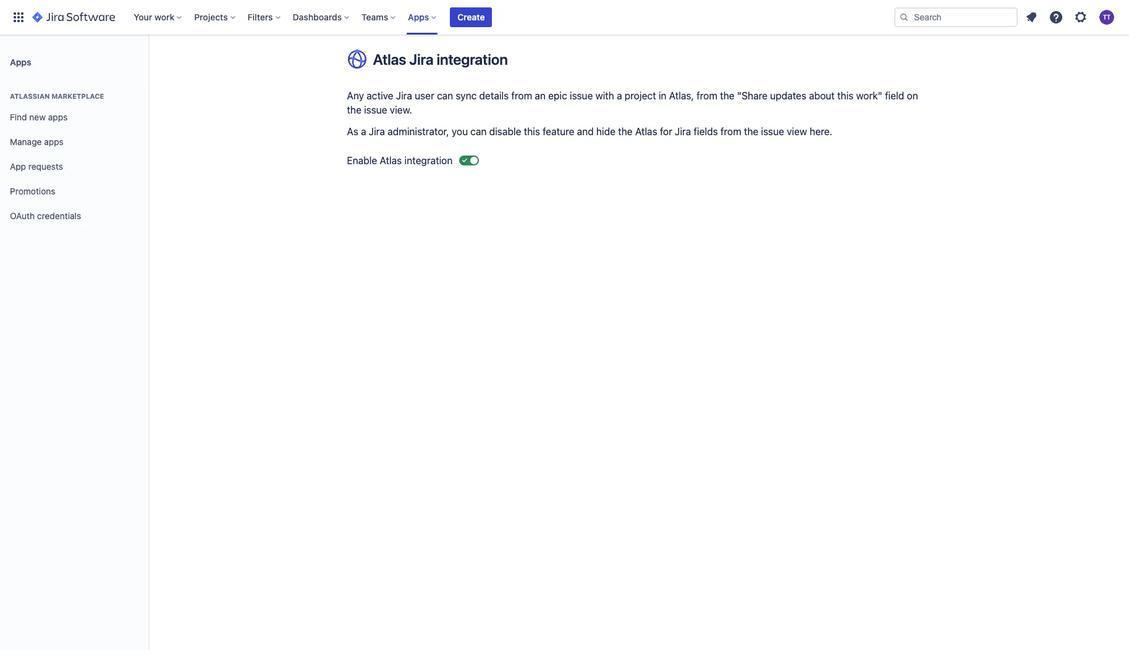 Task type: describe. For each thing, give the bounding box(es) containing it.
atlassian marketplace group
[[5, 79, 143, 232]]

search image
[[899, 12, 909, 22]]

new
[[29, 112, 46, 122]]

promotions link
[[5, 179, 143, 204]]

credentials
[[37, 211, 81, 221]]

primary element
[[7, 0, 894, 35]]

manage
[[10, 136, 42, 147]]

teams
[[362, 12, 388, 22]]

find new apps
[[10, 112, 68, 122]]

your work button
[[130, 7, 187, 27]]

filters
[[248, 12, 273, 22]]

appswitcher icon image
[[11, 10, 26, 25]]

app
[[10, 161, 26, 172]]

Search field
[[894, 7, 1018, 27]]

your profile and settings image
[[1100, 10, 1114, 25]]

app requests
[[10, 161, 63, 172]]

promotions
[[10, 186, 55, 196]]

dashboards button
[[289, 7, 354, 27]]

1 vertical spatial apps
[[44, 136, 64, 147]]

requests
[[28, 161, 63, 172]]

create button
[[450, 7, 492, 27]]

your
[[134, 12, 152, 22]]

dashboards
[[293, 12, 342, 22]]

create
[[458, 12, 485, 22]]



Task type: vqa. For each thing, say whether or not it's contained in the screenshot.
Dashboards at the top left of page
yes



Task type: locate. For each thing, give the bounding box(es) containing it.
1 horizontal spatial apps
[[408, 12, 429, 22]]

banner containing your work
[[0, 0, 1129, 35]]

projects button
[[191, 7, 240, 27]]

apps
[[48, 112, 68, 122], [44, 136, 64, 147]]

your work
[[134, 12, 174, 22]]

help image
[[1049, 10, 1064, 25]]

manage apps
[[10, 136, 64, 147]]

1 vertical spatial apps
[[10, 57, 31, 67]]

notifications image
[[1024, 10, 1039, 25]]

app requests link
[[5, 155, 143, 179]]

apps button
[[404, 7, 442, 27]]

apps right teams dropdown button
[[408, 12, 429, 22]]

filters button
[[244, 7, 285, 27]]

atlassian
[[10, 92, 50, 100]]

0 horizontal spatial apps
[[10, 57, 31, 67]]

apps up requests
[[44, 136, 64, 147]]

projects
[[194, 12, 228, 22]]

teams button
[[358, 7, 401, 27]]

oauth credentials link
[[5, 204, 143, 229]]

jira software image
[[32, 10, 115, 25], [32, 10, 115, 25]]

atlassian marketplace
[[10, 92, 104, 100]]

banner
[[0, 0, 1129, 35]]

apps
[[408, 12, 429, 22], [10, 57, 31, 67]]

sidebar navigation image
[[135, 49, 162, 74]]

find
[[10, 112, 27, 122]]

manage apps link
[[5, 130, 143, 155]]

settings image
[[1074, 10, 1089, 25]]

marketplace
[[52, 92, 104, 100]]

oauth credentials
[[10, 211, 81, 221]]

work
[[155, 12, 174, 22]]

0 vertical spatial apps
[[408, 12, 429, 22]]

oauth
[[10, 211, 35, 221]]

apps up atlassian
[[10, 57, 31, 67]]

find new apps link
[[5, 105, 143, 130]]

apps right new
[[48, 112, 68, 122]]

apps inside popup button
[[408, 12, 429, 22]]

0 vertical spatial apps
[[48, 112, 68, 122]]



